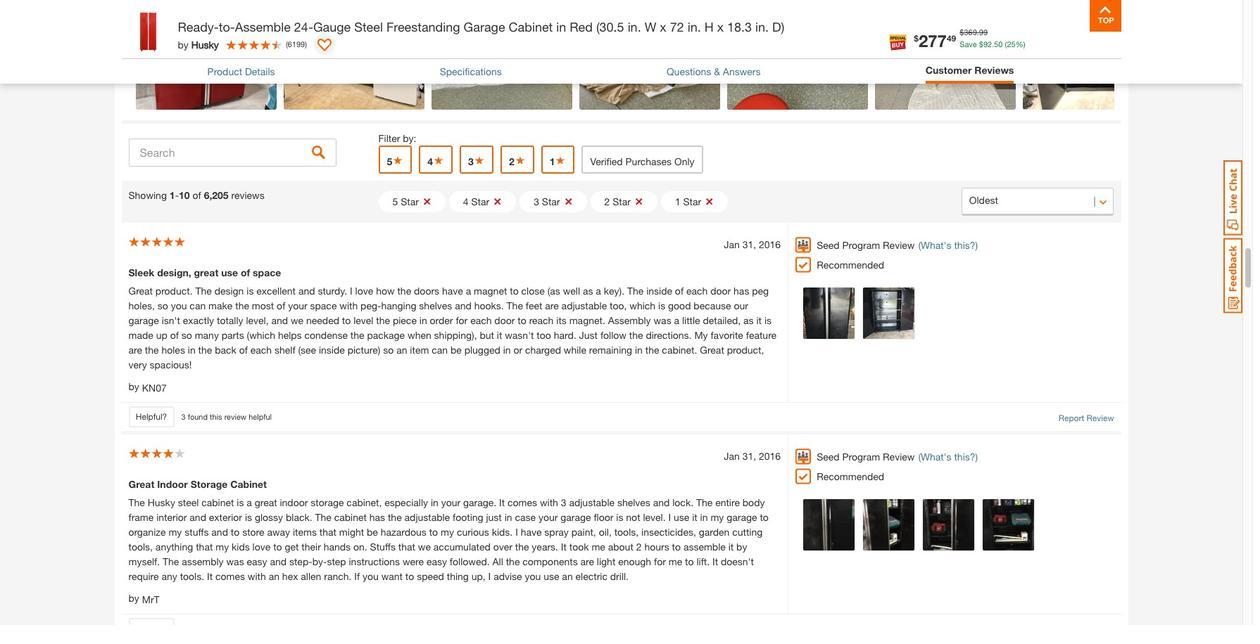 Task type: vqa. For each thing, say whether or not it's contained in the screenshot.
anything
yes



Task type: locate. For each thing, give the bounding box(es) containing it.
magnet
[[474, 285, 507, 297]]

are up very
[[128, 344, 142, 356]]

have down the case
[[521, 527, 542, 539]]

5 for 5 star
[[392, 196, 398, 208]]

the down directions.
[[645, 344, 659, 356]]

each down (which
[[250, 344, 272, 356]]

0 vertical spatial be
[[450, 344, 462, 356]]

$ inside $ 277 49
[[914, 33, 919, 43]]

parts
[[222, 330, 244, 342]]

92
[[983, 39, 992, 48]]

1 easy from the left
[[247, 556, 267, 568]]

each up because
[[686, 285, 708, 297]]

0 vertical spatial as
[[583, 285, 593, 297]]

great
[[194, 267, 218, 279], [255, 497, 277, 509]]

was inside the great indoor storage cabinet the husky steel cabinet is a great indoor storage cabinet, especially in your garage. it comes with 3 adjustable shelves and lock. the entire body frame interior and exterior is glossy black. the cabinet has the adjustable footing just in case your garage floor is not level. i use it in my garage to organize my stuffs and to store away items that might be hazardous to my curious kids. i have spray paint, oil, tools, insecticides, garden cutting tools, anything that my kids love to get their hands on. stuffs that we accumulated over the years. it took me about 2 hours to assemble it by myself. the assembly was easy and step-by-step instructions were easy followed. all the components are light enough for me to lift. it doesn't require any tools. it comes with an hex allen ranch. if you want to speed thing up, i advise you use an electric drill.
[[226, 556, 244, 568]]

by inside the by mrt
[[128, 593, 139, 605]]

be inside the great indoor storage cabinet the husky steel cabinet is a great indoor storage cabinet, especially in your garage. it comes with 3 adjustable shelves and lock. the entire body frame interior and exterior is glossy black. the cabinet has the adjustable footing just in case your garage floor is not level. i use it in my garage to organize my stuffs and to store away items that might be hazardous to my curious kids. i have spray paint, oil, tools, insecticides, garden cutting tools, anything that my kids love to get their hands on. stuffs that we accumulated over the years. it took me about 2 hours to assemble it by myself. the assembly was easy and step-by-step instructions were easy followed. all the components are light enough for me to lift. it doesn't require any tools. it comes with an hex allen ranch. if you want to speed thing up, i advise you use an electric drill.
[[367, 527, 378, 539]]

by for by husky
[[178, 38, 189, 50]]

3
[[468, 156, 474, 168], [534, 196, 539, 208], [181, 412, 186, 422], [561, 497, 566, 509]]

1 horizontal spatial with
[[340, 300, 358, 312]]

2 recommended from the top
[[817, 471, 884, 483]]

(what's for sleek design, great use of space great product. the design is excellent and sturdy. i love how the doors have a magnet to close (as well as a key). the inside of each door has peg holes, so you can make the most of your space with peg-hanging shelves and hooks. the feet are adjustable too, which is good because our garage isn't exactly totally level, and we needed to level the piece in order for each door to reach its magnet.  assembly was a little detailed, as it is made up of so many parts (which helps condense the package when shipping), but it wasn't too hard. just follow the directions.  my favorite feature are the holes in the back of each shelf (see inside picture) so an item can be plugged in or charged while remaining in the cabinet.  great product, very spacious!
[[918, 240, 951, 252]]

verified purchases only button
[[582, 146, 703, 174]]

jan 31, 2016 for great indoor storage cabinet the husky steel cabinet is a great indoor storage cabinet, especially in your garage. it comes with 3 adjustable shelves and lock. the entire body frame interior and exterior is glossy black. the cabinet has the adjustable footing just in case your garage floor is not level. i use it in my garage to organize my stuffs and to store away items that might be hazardous to my curious kids. i have spray paint, oil, tools, insecticides, garden cutting tools, anything that my kids love to get their hands on. stuffs that we accumulated over the years. it took me about 2 hours to assemble it by myself. the assembly was easy and step-by-step instructions were easy followed. all the components are light enough for me to lift. it doesn't require any tools. it comes with an hex allen ranch. if you want to speed thing up, i advise you use an electric drill.
[[724, 451, 781, 463]]

1 for 1 star
[[675, 196, 680, 208]]

a up store
[[247, 497, 252, 509]]

2 jan 31, 2016 from the top
[[724, 451, 781, 463]]

customer
[[925, 64, 972, 76]]

1 star from the left
[[401, 196, 419, 208]]

1 jan 31, 2016 from the top
[[724, 239, 781, 251]]

5 inside 5 "button"
[[387, 156, 392, 168]]

2 ( from the left
[[286, 39, 288, 48]]

1 horizontal spatial shelves
[[617, 497, 650, 509]]

2 vertical spatial use
[[544, 571, 559, 583]]

1 vertical spatial husky
[[148, 497, 175, 509]]

$ for 369
[[960, 27, 964, 37]]

4 for 4 star
[[463, 196, 469, 208]]

1 in. from the left
[[628, 19, 641, 34]]

feet
[[526, 300, 542, 312]]

with left hex
[[248, 571, 266, 583]]

5 for 5
[[387, 156, 392, 168]]

in right just
[[504, 512, 512, 524]]

is left good
[[658, 300, 665, 312]]

star down verified
[[613, 196, 631, 208]]

5 down filter
[[387, 156, 392, 168]]

step-
[[289, 556, 312, 568]]

1 horizontal spatial your
[[441, 497, 461, 509]]

1 vertical spatial we
[[418, 541, 431, 553]]

interior
[[156, 512, 187, 524]]

1 horizontal spatial garage
[[561, 512, 591, 524]]

1 horizontal spatial comes
[[508, 497, 537, 509]]

found
[[188, 412, 208, 422]]

use inside sleek design, great use of space great product. the design is excellent and sturdy. i love how the doors have a magnet to close (as well as a key). the inside of each door has peg holes, so you can make the most of your space with peg-hanging shelves and hooks. the feet are adjustable too, which is good because our garage isn't exactly totally level, and we needed to level the piece in order for each door to reach its magnet.  assembly was a little detailed, as it is made up of so many parts (which helps condense the package when shipping), but it wasn't too hard. just follow the directions.  my favorite feature are the holes in the back of each shelf (see inside picture) so an item can be plugged in or charged while remaining in the cabinet.  great product, very spacious!
[[221, 267, 238, 279]]

easy down the kids
[[247, 556, 267, 568]]

an
[[396, 344, 407, 356], [269, 571, 279, 583], [562, 571, 573, 583]]

$
[[960, 27, 964, 37], [914, 33, 919, 43], [979, 39, 983, 48]]

to
[[510, 285, 519, 297], [342, 315, 351, 327], [518, 315, 526, 327], [760, 512, 769, 524], [231, 527, 240, 539], [429, 527, 438, 539], [273, 541, 282, 553], [672, 541, 681, 553], [685, 556, 694, 568], [405, 571, 414, 583]]

have inside the great indoor storage cabinet the husky steel cabinet is a great indoor storage cabinet, especially in your garage. it comes with 3 adjustable shelves and lock. the entire body frame interior and exterior is glossy black. the cabinet has the adjustable footing just in case your garage floor is not level. i use it in my garage to organize my stuffs and to store away items that might be hazardous to my curious kids. i have spray paint, oil, tools, insecticides, garden cutting tools, anything that my kids love to get their hands on. stuffs that we accumulated over the years. it took me about 2 hours to assemble it by myself. the assembly was easy and step-by-step instructions were easy followed. all the components are light enough for me to lift. it doesn't require any tools. it comes with an hex allen ranch. if you want to speed thing up, i advise you use an electric drill.
[[521, 527, 542, 539]]

be up stuffs
[[367, 527, 378, 539]]

review for sleek design, great use of space great product. the design is excellent and sturdy. i love how the doors have a magnet to close (as well as a key). the inside of each door has peg holes, so you can make the most of your space with peg-hanging shelves and hooks. the feet are adjustable too, which is good because our garage isn't exactly totally level, and we needed to level the piece in order for each door to reach its magnet.  assembly was a little detailed, as it is made up of so many parts (which helps condense the package when shipping), but it wasn't too hard. just follow the directions.  my favorite feature are the holes in the back of each shelf (see inside picture) so an item can be plugged in or charged while remaining in the cabinet.  great product, very spacious!
[[883, 240, 915, 252]]

love down store
[[252, 541, 271, 553]]

be inside sleek design, great use of space great product. the design is excellent and sturdy. i love how the doors have a magnet to close (as well as a key). the inside of each door has peg holes, so you can make the most of your space with peg-hanging shelves and hooks. the feet are adjustable too, which is good because our garage isn't exactly totally level, and we needed to level the piece in order for each door to reach its magnet.  assembly was a little detailed, as it is made up of so many parts (which helps condense the package when shipping), but it wasn't too hard. just follow the directions.  my favorite feature are the holes in the back of each shelf (see inside picture) so an item can be plugged in or charged while remaining in the cabinet.  great product, very spacious!
[[450, 344, 462, 356]]

star symbol image for 1
[[555, 156, 566, 166]]

$ 369 . 99 save $ 92 . 50 ( 25 %)
[[960, 27, 1025, 48]]

by-
[[312, 556, 327, 568]]

jan for great indoor storage cabinet the husky steel cabinet is a great indoor storage cabinet, especially in your garage. it comes with 3 adjustable shelves and lock. the entire body frame interior and exterior is glossy black. the cabinet has the adjustable footing just in case your garage floor is not level. i use it in my garage to organize my stuffs and to store away items that might be hazardous to my curious kids. i have spray paint, oil, tools, insecticides, garden cutting tools, anything that my kids love to get their hands on. stuffs that we accumulated over the years. it took me about 2 hours to assemble it by myself. the assembly was easy and step-by-step instructions were easy followed. all the components are light enough for me to lift. it doesn't require any tools. it comes with an hex allen ranch. if you want to speed thing up, i advise you use an electric drill.
[[724, 451, 740, 463]]

of
[[193, 190, 201, 202], [241, 267, 250, 279], [675, 285, 684, 297], [277, 300, 285, 312], [170, 330, 179, 342], [239, 344, 248, 356]]

1 horizontal spatial has
[[734, 285, 749, 297]]

to left level on the left
[[342, 315, 351, 327]]

( left )
[[286, 39, 288, 48]]

1 vertical spatial with
[[540, 497, 558, 509]]

1 vertical spatial shelves
[[617, 497, 650, 509]]

2 x from the left
[[717, 19, 724, 34]]

and left hooks.
[[455, 300, 471, 312]]

with inside sleek design, great use of space great product. the design is excellent and sturdy. i love how the doors have a magnet to close (as well as a key). the inside of each door has peg holes, so you can make the most of your space with peg-hanging shelves and hooks. the feet are adjustable too, which is good because our garage isn't exactly totally level, and we needed to level the piece in order for each door to reach its magnet.  assembly was a little detailed, as it is made up of so many parts (which helps condense the package when shipping), but it wasn't too hard. just follow the directions.  my favorite feature are the holes in the back of each shelf (see inside picture) so an item can be plugged in or charged while remaining in the cabinet.  great product, very spacious!
[[340, 300, 358, 312]]

mrt button
[[142, 593, 160, 608]]

star symbol image for 2
[[514, 156, 526, 166]]

stuffs
[[370, 541, 396, 553]]

(what's this?) link for great indoor storage cabinet the husky steel cabinet is a great indoor storage cabinet, especially in your garage. it comes with 3 adjustable shelves and lock. the entire body frame interior and exterior is glossy black. the cabinet has the adjustable footing just in case your garage floor is not level. i use it in my garage to organize my stuffs and to store away items that might be hazardous to my curious kids. i have spray paint, oil, tools, insecticides, garden cutting tools, anything that my kids love to get their hands on. stuffs that we accumulated over the years. it took me about 2 hours to assemble it by myself. the assembly was easy and step-by-step instructions were easy followed. all the components are light enough for me to lift. it doesn't require any tools. it comes with an hex allen ranch. if you want to speed thing up, i advise you use an electric drill.
[[918, 450, 978, 465]]

50
[[994, 39, 1003, 48]]

you right if on the left bottom of page
[[362, 571, 379, 583]]

Search text field
[[128, 139, 336, 167]]

by for by mrt
[[128, 593, 139, 605]]

2 star symbol image from the left
[[474, 156, 485, 166]]

2 vertical spatial review
[[883, 451, 915, 463]]

cabinet inside the great indoor storage cabinet the husky steel cabinet is a great indoor storage cabinet, especially in your garage. it comes with 3 adjustable shelves and lock. the entire body frame interior and exterior is glossy black. the cabinet has the adjustable footing just in case your garage floor is not level. i use it in my garage to organize my stuffs and to store away items that might be hazardous to my curious kids. i have spray paint, oil, tools, insecticides, garden cutting tools, anything that my kids love to get their hands on. stuffs that we accumulated over the years. it took me about 2 hours to assemble it by myself. the assembly was easy and step-by-step instructions were easy followed. all the components are light enough for me to lift. it doesn't require any tools. it comes with an hex allen ranch. if you want to speed thing up, i advise you use an electric drill.
[[230, 479, 267, 491]]

1 vertical spatial 31,
[[742, 451, 756, 463]]

1 this?) from the top
[[954, 240, 978, 252]]

3 inside 3 star button
[[534, 196, 539, 208]]

1 vertical spatial .
[[992, 39, 994, 48]]

of down excellent
[[277, 300, 285, 312]]

0 horizontal spatial for
[[456, 315, 468, 327]]

1 2016 from the top
[[759, 239, 781, 251]]

1 star symbol image from the left
[[433, 156, 444, 166]]

1 (what's this?) from the top
[[918, 240, 978, 252]]

be down the shipping),
[[450, 344, 462, 356]]

too,
[[610, 300, 627, 312]]

too
[[537, 330, 551, 342]]

electric
[[576, 571, 607, 583]]

this?) for sleek design, great use of space great product. the design is excellent and sturdy. i love how the doors have a magnet to close (as well as a key). the inside of each door has peg holes, so you can make the most of your space with peg-hanging shelves and hooks. the feet are adjustable too, which is good because our garage isn't exactly totally level, and we needed to level the piece in order for each door to reach its magnet.  assembly was a little detailed, as it is made up of so many parts (which helps condense the package when shipping), but it wasn't too hard. just follow the directions.  my favorite feature are the holes in the back of each shelf (see inside picture) so an item can be plugged in or charged while remaining in the cabinet.  great product, very spacious!
[[954, 240, 978, 252]]

2 in. from the left
[[688, 19, 701, 34]]

2 (what's this?) link from the top
[[918, 450, 978, 465]]

0 vertical spatial love
[[355, 285, 373, 297]]

floor
[[594, 512, 613, 524]]

3 star from the left
[[542, 196, 560, 208]]

3 star symbol image from the left
[[555, 156, 566, 166]]

star down the only at the right top of the page
[[683, 196, 701, 208]]

3 inside 3 button
[[468, 156, 474, 168]]

door
[[710, 285, 731, 297], [494, 315, 515, 327]]

1 horizontal spatial star symbol image
[[514, 156, 526, 166]]

spray
[[544, 527, 569, 539]]

it left took at the left bottom of the page
[[561, 541, 567, 553]]

for
[[456, 315, 468, 327], [654, 556, 666, 568]]

great inside the great indoor storage cabinet the husky steel cabinet is a great indoor storage cabinet, especially in your garage. it comes with 3 adjustable shelves and lock. the entire body frame interior and exterior is glossy black. the cabinet has the adjustable footing just in case your garage floor is not level. i use it in my garage to organize my stuffs and to store away items that might be hazardous to my curious kids. i have spray paint, oil, tools, insecticides, garden cutting tools, anything that my kids love to get their hands on. stuffs that we accumulated over the years. it took me about 2 hours to assemble it by myself. the assembly was easy and step-by-step instructions were easy followed. all the components are light enough for me to lift. it doesn't require any tools. it comes with an hex allen ranch. if you want to speed thing up, i advise you use an electric drill.
[[128, 479, 154, 491]]

4 inside 4 button
[[428, 156, 433, 168]]

cabinet
[[201, 497, 234, 509], [334, 512, 367, 524]]

an inside sleek design, great use of space great product. the design is excellent and sturdy. i love how the doors have a magnet to close (as well as a key). the inside of each door has peg holes, so you can make the most of your space with peg-hanging shelves and hooks. the feet are adjustable too, which is good because our garage isn't exactly totally level, and we needed to level the piece in order for each door to reach its magnet.  assembly was a little detailed, as it is made up of so many parts (which helps condense the package when shipping), but it wasn't too hard. just follow the directions.  my favorite feature are the holes in the back of each shelf (see inside picture) so an item can be plugged in or charged while remaining in the cabinet.  great product, very spacious!
[[396, 344, 407, 356]]

can up exactly at the bottom
[[190, 300, 206, 312]]

love up peg-
[[355, 285, 373, 297]]

we inside sleek design, great use of space great product. the design is excellent and sturdy. i love how the doors have a magnet to close (as well as a key). the inside of each door has peg holes, so you can make the most of your space with peg-hanging shelves and hooks. the feet are adjustable too, which is good because our garage isn't exactly totally level, and we needed to level the piece in order for each door to reach its magnet.  assembly was a little detailed, as it is made up of so many parts (which helps condense the package when shipping), but it wasn't too hard. just follow the directions.  my favorite feature are the holes in the back of each shelf (see inside picture) so an item can be plugged in or charged while remaining in the cabinet.  great product, very spacious!
[[291, 315, 304, 327]]

space up excellent
[[253, 267, 281, 279]]

has inside the great indoor storage cabinet the husky steel cabinet is a great indoor storage cabinet, especially in your garage. it comes with 3 adjustable shelves and lock. the entire body frame interior and exterior is glossy black. the cabinet has the adjustable footing just in case your garage floor is not level. i use it in my garage to organize my stuffs and to store away items that might be hazardous to my curious kids. i have spray paint, oil, tools, insecticides, garden cutting tools, anything that my kids love to get their hands on. stuffs that we accumulated over the years. it took me about 2 hours to assemble it by myself. the assembly was easy and step-by-step instructions were easy followed. all the components are light enough for me to lift. it doesn't require any tools. it comes with an hex allen ranch. if you want to speed thing up, i advise you use an electric drill.
[[369, 512, 385, 524]]

this?)
[[954, 240, 978, 252], [954, 451, 978, 463]]

0 vertical spatial inside
[[646, 285, 672, 297]]

recommended for great indoor storage cabinet the husky steel cabinet is a great indoor storage cabinet, especially in your garage. it comes with 3 adjustable shelves and lock. the entire body frame interior and exterior is glossy black. the cabinet has the adjustable footing just in case your garage floor is not level. i use it in my garage to organize my stuffs and to store away items that might be hazardous to my curious kids. i have spray paint, oil, tools, insecticides, garden cutting tools, anything that my kids love to get their hands on. stuffs that we accumulated over the years. it took me about 2 hours to assemble it by myself. the assembly was easy and step-by-step instructions were easy followed. all the components are light enough for me to lift. it doesn't require any tools. it comes with an hex allen ranch. if you want to speed thing up, i advise you use an electric drill.
[[817, 471, 884, 483]]

shelves up the "order"
[[419, 300, 452, 312]]

star symbol image
[[433, 156, 444, 166], [474, 156, 485, 166]]

0 horizontal spatial we
[[291, 315, 304, 327]]

0 horizontal spatial great
[[194, 267, 218, 279]]

2016 for great indoor storage cabinet the husky steel cabinet is a great indoor storage cabinet, especially in your garage. it comes with 3 adjustable shelves and lock. the entire body frame interior and exterior is glossy black. the cabinet has the adjustable footing just in case your garage floor is not level. i use it in my garage to organize my stuffs and to store away items that might be hazardous to my curious kids. i have spray paint, oil, tools, insecticides, garden cutting tools, anything that my kids love to get their hands on. stuffs that we accumulated over the years. it took me about 2 hours to assemble it by myself. the assembly was easy and step-by-step instructions were easy followed. all the components are light enough for me to lift. it doesn't require any tools. it comes with an hex allen ranch. if you want to speed thing up, i advise you use an electric drill.
[[759, 451, 781, 463]]

3 button
[[460, 146, 493, 174]]

of right 10
[[193, 190, 201, 202]]

1 vertical spatial for
[[654, 556, 666, 568]]

comes down assembly
[[215, 571, 245, 583]]

2 horizontal spatial are
[[580, 556, 594, 568]]

1 horizontal spatial .
[[992, 39, 994, 48]]

report review button
[[1059, 413, 1114, 425]]

0 horizontal spatial 4
[[428, 156, 433, 168]]

0 vertical spatial so
[[157, 300, 168, 312]]

1 (what's this?) link from the top
[[918, 238, 978, 253]]

garage
[[464, 19, 505, 34]]

star symbol image inside 1 button
[[555, 156, 566, 166]]

5 inside '5 star' button
[[392, 196, 398, 208]]

31, up peg
[[742, 239, 756, 251]]

love inside the great indoor storage cabinet the husky steel cabinet is a great indoor storage cabinet, especially in your garage. it comes with 3 adjustable shelves and lock. the entire body frame interior and exterior is glossy black. the cabinet has the adjustable footing just in case your garage floor is not level. i use it in my garage to organize my stuffs and to store away items that might be hazardous to my curious kids. i have spray paint, oil, tools, insecticides, garden cutting tools, anything that my kids love to get their hands on. stuffs that we accumulated over the years. it took me about 2 hours to assemble it by myself. the assembly was easy and step-by-step instructions were easy followed. all the components are light enough for me to lift. it doesn't require any tools. it comes with an hex allen ranch. if you want to speed thing up, i advise you use an electric drill.
[[252, 541, 271, 553]]

of right back
[[239, 344, 248, 356]]

star symbol image left 3 button
[[433, 156, 444, 166]]

in up garden
[[700, 512, 708, 524]]

and left sturdy.
[[298, 285, 315, 297]]

as
[[583, 285, 593, 297], [743, 315, 754, 327]]

1 program from the top
[[842, 240, 880, 252]]

0 horizontal spatial .
[[977, 27, 979, 37]]

0 horizontal spatial inside
[[319, 344, 345, 356]]

product
[[207, 65, 242, 77]]

1 vertical spatial be
[[367, 527, 378, 539]]

garage down holes,
[[128, 315, 159, 327]]

2 vertical spatial are
[[580, 556, 594, 568]]

1 jan from the top
[[724, 239, 740, 251]]

0 vertical spatial 31,
[[742, 239, 756, 251]]

0 vertical spatial (what's this?) link
[[918, 238, 978, 253]]

in.
[[628, 19, 641, 34], [688, 19, 701, 34], [755, 19, 769, 34]]

cabinet up exterior
[[201, 497, 234, 509]]

the down many
[[198, 344, 212, 356]]

0 horizontal spatial easy
[[247, 556, 267, 568]]

the up package
[[376, 315, 390, 327]]

get
[[285, 541, 299, 553]]

product image image
[[125, 7, 171, 53]]

0 vertical spatial (what's
[[918, 240, 951, 252]]

1 vertical spatial (what's this?)
[[918, 451, 978, 463]]

0 horizontal spatial space
[[253, 267, 281, 279]]

doesn't
[[721, 556, 754, 568]]

2 program from the top
[[842, 451, 880, 463]]

0 horizontal spatial be
[[367, 527, 378, 539]]

1 seed program review from the top
[[817, 240, 915, 252]]

star symbol image inside 5 "button"
[[392, 156, 404, 166]]

so up isn't
[[157, 300, 168, 312]]

1 horizontal spatial cabinet
[[509, 19, 553, 34]]

0 horizontal spatial (
[[286, 39, 288, 48]]

by inside the great indoor storage cabinet the husky steel cabinet is a great indoor storage cabinet, especially in your garage. it comes with 3 adjustable shelves and lock. the entire body frame interior and exterior is glossy black. the cabinet has the adjustable footing just in case your garage floor is not level. i use it in my garage to organize my stuffs and to store away items that might be hazardous to my curious kids. i have spray paint, oil, tools, insecticides, garden cutting tools, anything that my kids love to get their hands on. stuffs that we accumulated over the years. it took me about 2 hours to assemble it by myself. the assembly was easy and step-by-step instructions were easy followed. all the components are light enough for me to lift. it doesn't require any tools. it comes with an hex allen ranch. if you want to speed thing up, i advise you use an electric drill.
[[736, 541, 747, 553]]

star for 5 star
[[401, 196, 419, 208]]

0 horizontal spatial your
[[288, 300, 307, 312]]

1 vertical spatial (what's
[[918, 451, 951, 463]]

sleek
[[128, 267, 154, 279]]

program
[[842, 240, 880, 252], [842, 451, 880, 463]]

seed program review for sleek design, great use of space great product. the design is excellent and sturdy. i love how the doors have a magnet to close (as well as a key). the inside of each door has peg holes, so you can make the most of your space with peg-hanging shelves and hooks. the feet are adjustable too, which is good because our garage isn't exactly totally level, and we needed to level the piece in order for each door to reach its magnet.  assembly was a little detailed, as it is made up of so many parts (which helps condense the package when shipping), but it wasn't too hard. just follow the directions.  my favorite feature are the holes in the back of each shelf (see inside picture) so an item can be plugged in or charged while remaining in the cabinet.  great product, very spacious!
[[817, 240, 915, 252]]

which
[[630, 300, 655, 312]]

1 star symbol image from the left
[[392, 156, 404, 166]]

use down lock.
[[674, 512, 689, 524]]

door up because
[[710, 285, 731, 297]]

for up the shipping),
[[456, 315, 468, 327]]

might
[[339, 527, 364, 539]]

1 vertical spatial this?)
[[954, 451, 978, 463]]

1 vertical spatial 4
[[463, 196, 469, 208]]

1 seed from the top
[[817, 240, 840, 252]]

reach
[[529, 315, 554, 327]]

in. left h
[[688, 19, 701, 34]]

3 star button
[[520, 192, 587, 213]]

star symbol image inside 3 button
[[474, 156, 485, 166]]

it right but
[[497, 330, 502, 342]]

1 horizontal spatial each
[[470, 315, 492, 327]]

can
[[190, 300, 206, 312], [432, 344, 448, 356]]

5 star from the left
[[683, 196, 701, 208]]

answers
[[723, 65, 761, 77]]

1 for 1
[[550, 156, 555, 168]]

the down assembly
[[629, 330, 643, 342]]

garage
[[128, 315, 159, 327], [561, 512, 591, 524], [727, 512, 757, 524]]

adjustable up the floor on the bottom left of page
[[569, 497, 615, 509]]

&
[[714, 65, 720, 77]]

1 vertical spatial 2016
[[759, 451, 781, 463]]

so down exactly at the bottom
[[181, 330, 192, 342]]

use
[[221, 267, 238, 279], [674, 512, 689, 524], [544, 571, 559, 583]]

2 (what's from the top
[[918, 451, 951, 463]]

2 this?) from the top
[[954, 451, 978, 463]]

and down exterior
[[211, 527, 228, 539]]

2 horizontal spatial an
[[562, 571, 573, 583]]

great up holes,
[[128, 285, 153, 297]]

jan for sleek design, great use of space great product. the design is excellent and sturdy. i love how the doors have a magnet to close (as well as a key). the inside of each door has peg holes, so you can make the most of your space with peg-hanging shelves and hooks. the feet are adjustable too, which is good because our garage isn't exactly totally level, and we needed to level the piece in order for each door to reach its magnet.  assembly was a little detailed, as it is made up of so many parts (which helps condense the package when shipping), but it wasn't too hard. just follow the directions.  my favorite feature are the holes in the back of each shelf (see inside picture) so an item can be plugged in or charged while remaining in the cabinet.  great product, very spacious!
[[724, 239, 740, 251]]

holes,
[[128, 300, 155, 312]]

2 star button
[[590, 192, 657, 213]]

me down oil,
[[592, 541, 605, 553]]

31, for great indoor storage cabinet the husky steel cabinet is a great indoor storage cabinet, especially in your garage. it comes with 3 adjustable shelves and lock. the entire body frame interior and exterior is glossy black. the cabinet has the adjustable footing just in case your garage floor is not level. i use it in my garage to organize my stuffs and to store away items that might be hazardous to my curious kids. i have spray paint, oil, tools, insecticides, garden cutting tools, anything that my kids love to get their hands on. stuffs that we accumulated over the years. it took me about 2 hours to assemble it by myself. the assembly was easy and step-by-step instructions were easy followed. all the components are light enough for me to lift. it doesn't require any tools. it comes with an hex allen ranch. if you want to speed thing up, i advise you use an electric drill.
[[742, 451, 756, 463]]

cabinet right garage on the left top
[[509, 19, 553, 34]]

item
[[410, 344, 429, 356]]

3 inside the great indoor storage cabinet the husky steel cabinet is a great indoor storage cabinet, especially in your garage. it comes with 3 adjustable shelves and lock. the entire body frame interior and exterior is glossy black. the cabinet has the adjustable footing just in case your garage floor is not level. i use it in my garage to organize my stuffs and to store away items that might be hazardous to my curious kids. i have spray paint, oil, tools, insecticides, garden cutting tools, anything that my kids love to get their hands on. stuffs that we accumulated over the years. it took me about 2 hours to assemble it by myself. the assembly was easy and step-by-step instructions were easy followed. all the components are light enough for me to lift. it doesn't require any tools. it comes with an hex allen ranch. if you want to speed thing up, i advise you use an electric drill.
[[561, 497, 566, 509]]

0 horizontal spatial garage
[[128, 315, 159, 327]]

love inside sleek design, great use of space great product. the design is excellent and sturdy. i love how the doors have a magnet to close (as well as a key). the inside of each door has peg holes, so you can make the most of your space with peg-hanging shelves and hooks. the feet are adjustable too, which is good because our garage isn't exactly totally level, and we needed to level the piece in order for each door to reach its magnet.  assembly was a little detailed, as it is made up of so many parts (which helps condense the package when shipping), but it wasn't too hard. just follow the directions.  my favorite feature are the holes in the back of each shelf (see inside picture) so an item can be plugged in or charged while remaining in the cabinet.  great product, very spacious!
[[355, 285, 373, 297]]

shelves up not
[[617, 497, 650, 509]]

program for great indoor storage cabinet the husky steel cabinet is a great indoor storage cabinet, especially in your garage. it comes with 3 adjustable shelves and lock. the entire body frame interior and exterior is glossy black. the cabinet has the adjustable footing just in case your garage floor is not level. i use it in my garage to organize my stuffs and to store away items that might be hazardous to my curious kids. i have spray paint, oil, tools, insecticides, garden cutting tools, anything that my kids love to get their hands on. stuffs that we accumulated over the years. it took me about 2 hours to assemble it by myself. the assembly was easy and step-by-step instructions were easy followed. all the components are light enough for me to lift. it doesn't require any tools. it comes with an hex allen ranch. if you want to speed thing up, i advise you use an electric drill.
[[842, 451, 880, 463]]

the down up
[[145, 344, 159, 356]]

star symbol image inside 4 button
[[433, 156, 444, 166]]

0 horizontal spatial was
[[226, 556, 244, 568]]

2 2016 from the top
[[759, 451, 781, 463]]

1 horizontal spatial for
[[654, 556, 666, 568]]

hanging
[[381, 300, 416, 312]]

has inside sleek design, great use of space great product. the design is excellent and sturdy. i love how the doors have a magnet to close (as well as a key). the inside of each door has peg holes, so you can make the most of your space with peg-hanging shelves and hooks. the feet are adjustable too, which is good because our garage isn't exactly totally level, and we needed to level the piece in order for each door to reach its magnet.  assembly was a little detailed, as it is made up of so many parts (which helps condense the package when shipping), but it wasn't too hard. just follow the directions.  my favorite feature are the holes in the back of each shelf (see inside picture) so an item can be plugged in or charged while remaining in the cabinet.  great product, very spacious!
[[734, 285, 749, 297]]

the down level on the left
[[350, 330, 364, 342]]

sleek design, great use of space great product. the design is excellent and sturdy. i love how the doors have a magnet to close (as well as a key). the inside of each door has peg holes, so you can make the most of your space with peg-hanging shelves and hooks. the feet are adjustable too, which is good because our garage isn't exactly totally level, and we needed to level the piece in order for each door to reach its magnet.  assembly was a little detailed, as it is made up of so many parts (which helps condense the package when shipping), but it wasn't too hard. just follow the directions.  my favorite feature are the holes in the back of each shelf (see inside picture) so an item can be plugged in or charged while remaining in the cabinet.  great product, very spacious!
[[128, 267, 777, 371]]

3 right 4 button in the top of the page
[[468, 156, 474, 168]]

me down hours
[[669, 556, 682, 568]]

exterior
[[209, 512, 242, 524]]

2 vertical spatial your
[[538, 512, 558, 524]]

customer reviews
[[925, 64, 1014, 76]]

report
[[1059, 413, 1084, 424]]

1 vertical spatial can
[[432, 344, 448, 356]]

details
[[245, 65, 275, 77]]

the up the which
[[627, 285, 644, 297]]

1 vertical spatial great
[[255, 497, 277, 509]]

for down hours
[[654, 556, 666, 568]]

1 horizontal spatial in.
[[688, 19, 701, 34]]

72
[[670, 19, 684, 34]]

(30.5
[[596, 19, 624, 34]]

1 horizontal spatial we
[[418, 541, 431, 553]]

0 vertical spatial tools,
[[614, 527, 639, 539]]

0 horizontal spatial cabinet
[[230, 479, 267, 491]]

wasn't
[[505, 330, 534, 342]]

allen
[[301, 571, 321, 583]]

2 for 2
[[509, 156, 514, 168]]

star for 3 star
[[542, 196, 560, 208]]

2 (what's this?) from the top
[[918, 451, 978, 463]]

0 vertical spatial jan 31, 2016
[[724, 239, 781, 251]]

0 vertical spatial (what's this?)
[[918, 240, 978, 252]]

great inside the great indoor storage cabinet the husky steel cabinet is a great indoor storage cabinet, especially in your garage. it comes with 3 adjustable shelves and lock. the entire body frame interior and exterior is glossy black. the cabinet has the adjustable footing just in case your garage floor is not level. i use it in my garage to organize my stuffs and to store away items that might be hazardous to my curious kids. i have spray paint, oil, tools, insecticides, garden cutting tools, anything that my kids love to get their hands on. stuffs that we accumulated over the years. it took me about 2 hours to assemble it by myself. the assembly was easy and step-by-step instructions were easy followed. all the components are light enough for me to lift. it doesn't require any tools. it comes with an hex allen ranch. if you want to speed thing up, i advise you use an electric drill.
[[255, 497, 277, 509]]

1 31, from the top
[[742, 239, 756, 251]]

easy
[[247, 556, 267, 568], [427, 556, 447, 568]]

1 horizontal spatial cabinet
[[334, 512, 367, 524]]

the left feet
[[507, 300, 523, 312]]

1 (what's from the top
[[918, 240, 951, 252]]

4 star from the left
[[613, 196, 631, 208]]

an left hex
[[269, 571, 279, 583]]

the up hanging
[[397, 285, 411, 297]]

star symbol image inside 2 button
[[514, 156, 526, 166]]

2 horizontal spatial you
[[525, 571, 541, 583]]

body
[[743, 497, 765, 509]]

instructions
[[349, 556, 400, 568]]

by left mrt 'button'
[[128, 593, 139, 605]]

1 horizontal spatial star symbol image
[[474, 156, 485, 166]]

1 vertical spatial have
[[521, 527, 542, 539]]

2016
[[759, 239, 781, 251], [759, 451, 781, 463]]

by left kn07
[[128, 381, 139, 393]]

all
[[492, 556, 503, 568]]

1 vertical spatial your
[[441, 497, 461, 509]]

advise
[[494, 571, 522, 583]]

your up spray
[[538, 512, 558, 524]]

2 horizontal spatial star symbol image
[[555, 156, 566, 166]]

star symbol image
[[392, 156, 404, 166], [514, 156, 526, 166], [555, 156, 566, 166]]

(what's this?) link
[[918, 238, 978, 253], [918, 450, 978, 465]]

0 vertical spatial use
[[221, 267, 238, 279]]

2 for 2 star
[[604, 196, 610, 208]]

shelves inside sleek design, great use of space great product. the design is excellent and sturdy. i love how the doors have a magnet to close (as well as a key). the inside of each door has peg holes, so you can make the most of your space with peg-hanging shelves and hooks. the feet are adjustable too, which is good because our garage isn't exactly totally level, and we needed to level the piece in order for each door to reach its magnet.  assembly was a little detailed, as it is made up of so many parts (which helps condense the package when shipping), but it wasn't too hard. just follow the directions.  my favorite feature are the holes in the back of each shelf (see inside picture) so an item can be plugged in or charged while remaining in the cabinet.  great product, very spacious!
[[419, 300, 452, 312]]

2 31, from the top
[[742, 451, 756, 463]]

2 vertical spatial great
[[128, 479, 154, 491]]

to down insecticides,
[[672, 541, 681, 553]]

0 vertical spatial your
[[288, 300, 307, 312]]

space up needed
[[310, 300, 337, 312]]

that up hands
[[319, 527, 336, 539]]

just
[[579, 330, 598, 342]]

1 ( from the left
[[1005, 39, 1007, 48]]

we up helps
[[291, 315, 304, 327]]

0 horizontal spatial so
[[157, 300, 168, 312]]

especially
[[385, 497, 428, 509]]

1 horizontal spatial 2
[[604, 196, 610, 208]]

0 vertical spatial 2
[[509, 156, 514, 168]]

3 for 3 star
[[534, 196, 539, 208]]

0 vertical spatial this?)
[[954, 240, 978, 252]]

1 vertical spatial as
[[743, 315, 754, 327]]

are down (as
[[545, 300, 559, 312]]

we inside the great indoor storage cabinet the husky steel cabinet is a great indoor storage cabinet, especially in your garage. it comes with 3 adjustable shelves and lock. the entire body frame interior and exterior is glossy black. the cabinet has the adjustable footing just in case your garage floor is not level. i use it in my garage to organize my stuffs and to store away items that might be hazardous to my curious kids. i have spray paint, oil, tools, insecticides, garden cutting tools, anything that my kids love to get their hands on. stuffs that we accumulated over the years. it took me about 2 hours to assemble it by myself. the assembly was easy and step-by-step instructions were easy followed. all the components are light enough for me to lift. it doesn't require any tools. it comes with an hex allen ranch. if you want to speed thing up, i advise you use an electric drill.
[[418, 541, 431, 553]]

is
[[247, 285, 254, 297], [658, 300, 665, 312], [764, 315, 772, 327], [237, 497, 244, 509], [245, 512, 252, 524], [616, 512, 623, 524]]

it up doesn't
[[728, 541, 734, 553]]

have inside sleek design, great use of space great product. the design is excellent and sturdy. i love how the doors have a magnet to close (as well as a key). the inside of each door has peg holes, so you can make the most of your space with peg-hanging shelves and hooks. the feet are adjustable too, which is good because our garage isn't exactly totally level, and we needed to level the piece in order for each door to reach its magnet.  assembly was a little detailed, as it is made up of so many parts (which helps condense the package when shipping), but it wasn't too hard. just follow the directions.  my favorite feature are the holes in the back of each shelf (see inside picture) so an item can be plugged in or charged while remaining in the cabinet.  great product, very spacious!
[[442, 285, 463, 297]]

with
[[340, 300, 358, 312], [540, 497, 558, 509], [248, 571, 266, 583]]

2 star from the left
[[471, 196, 489, 208]]

-
[[175, 190, 179, 202]]

piece
[[393, 315, 417, 327]]

comes up the case
[[508, 497, 537, 509]]

2 horizontal spatial in.
[[755, 19, 769, 34]]

each up but
[[470, 315, 492, 327]]

hands
[[324, 541, 351, 553]]

(what's this?) for sleek design, great use of space great product. the design is excellent and sturdy. i love how the doors have a magnet to close (as well as a key). the inside of each door has peg holes, so you can make the most of your space with peg-hanging shelves and hooks. the feet are adjustable too, which is good because our garage isn't exactly totally level, and we needed to level the piece in order for each door to reach its magnet.  assembly was a little detailed, as it is made up of so many parts (which helps condense the package when shipping), but it wasn't too hard. just follow the directions.  my favorite feature are the holes in the back of each shelf (see inside picture) so an item can be plugged in or charged while remaining in the cabinet.  great product, very spacious!
[[918, 240, 978, 252]]

great left indoor
[[128, 479, 154, 491]]

0 horizontal spatial husky
[[148, 497, 175, 509]]

easy up speed
[[427, 556, 447, 568]]

seed program review for great indoor storage cabinet the husky steel cabinet is a great indoor storage cabinet, especially in your garage. it comes with 3 adjustable shelves and lock. the entire body frame interior and exterior is glossy black. the cabinet has the adjustable footing just in case your garage floor is not level. i use it in my garage to organize my stuffs and to store away items that might be hazardous to my curious kids. i have spray paint, oil, tools, insecticides, garden cutting tools, anything that my kids love to get their hands on. stuffs that we accumulated over the years. it took me about 2 hours to assemble it by myself. the assembly was easy and step-by-step instructions were easy followed. all the components are light enough for me to lift. it doesn't require any tools. it comes with an hex allen ranch. if you want to speed thing up, i advise you use an electric drill.
[[817, 451, 915, 463]]

4 inside 4 star button
[[463, 196, 469, 208]]

1 horizontal spatial was
[[654, 315, 671, 327]]

0 vertical spatial 5
[[387, 156, 392, 168]]

2 vertical spatial each
[[250, 344, 272, 356]]

a left magnet
[[466, 285, 471, 297]]

$ for 277
[[914, 33, 919, 43]]

1 inside 1 button
[[550, 156, 555, 168]]

away
[[267, 527, 290, 539]]

2 seed from the top
[[817, 451, 840, 463]]

2 jan from the top
[[724, 451, 740, 463]]

1 horizontal spatial $
[[960, 27, 964, 37]]

(what's this?) for great indoor storage cabinet the husky steel cabinet is a great indoor storage cabinet, especially in your garage. it comes with 3 adjustable shelves and lock. the entire body frame interior and exterior is glossy black. the cabinet has the adjustable footing just in case your garage floor is not level. i use it in my garage to organize my stuffs and to store away items that might be hazardous to my curious kids. i have spray paint, oil, tools, insecticides, garden cutting tools, anything that my kids love to get their hands on. stuffs that we accumulated over the years. it took me about 2 hours to assemble it by myself. the assembly was easy and step-by-step instructions were easy followed. all the components are light enough for me to lift. it doesn't require any tools. it comes with an hex allen ranch. if you want to speed thing up, i advise you use an electric drill.
[[918, 451, 978, 463]]

0 vertical spatial are
[[545, 300, 559, 312]]

1 recommended from the top
[[817, 259, 884, 271]]

1 vertical spatial love
[[252, 541, 271, 553]]

great up glossy
[[255, 497, 277, 509]]

2 down verified
[[604, 196, 610, 208]]

2 vertical spatial adjustable
[[404, 512, 450, 524]]

2 horizontal spatial that
[[398, 541, 415, 553]]

recommended for sleek design, great use of space great product. the design is excellent and sturdy. i love how the doors have a magnet to close (as well as a key). the inside of each door has peg holes, so you can make the most of your space with peg-hanging shelves and hooks. the feet are adjustable too, which is good because our garage isn't exactly totally level, and we needed to level the piece in order for each door to reach its magnet.  assembly was a little detailed, as it is made up of so many parts (which helps condense the package when shipping), but it wasn't too hard. just follow the directions.  my favorite feature are the holes in the back of each shelf (see inside picture) so an item can be plugged in or charged while remaining in the cabinet.  great product, very spacious!
[[817, 259, 884, 271]]

2 vertical spatial 2
[[636, 541, 642, 553]]

star for 1 star
[[683, 196, 701, 208]]

5 down 5 "button"
[[392, 196, 398, 208]]

1 inside 1 star button
[[675, 196, 680, 208]]

2 seed program review from the top
[[817, 451, 915, 463]]

up,
[[471, 571, 486, 583]]

4 for 4
[[428, 156, 433, 168]]

2 star symbol image from the left
[[514, 156, 526, 166]]

star symbol image down filter by:
[[392, 156, 404, 166]]

review
[[883, 240, 915, 252], [1087, 413, 1114, 424], [883, 451, 915, 463]]

storage
[[311, 497, 344, 509]]

purchases
[[625, 156, 672, 168]]

inside down condense
[[319, 344, 345, 356]]

1 button
[[541, 146, 575, 174]]

by inside "by kn07"
[[128, 381, 139, 393]]

the up 'hazardous'
[[388, 512, 402, 524]]

my up garden
[[711, 512, 724, 524]]



Task type: describe. For each thing, give the bounding box(es) containing it.
shipping),
[[434, 330, 477, 342]]

2 horizontal spatial $
[[979, 39, 983, 48]]

0 horizontal spatial comes
[[215, 571, 245, 583]]

ready-
[[178, 19, 219, 34]]

stuffs
[[185, 527, 209, 539]]

review inside button
[[1087, 413, 1114, 424]]

and up helps
[[271, 315, 288, 327]]

in up when
[[419, 315, 427, 327]]

2 horizontal spatial garage
[[727, 512, 757, 524]]

only
[[674, 156, 694, 168]]

myself.
[[128, 556, 160, 568]]

peg-
[[360, 300, 381, 312]]

or
[[513, 344, 522, 356]]

1 horizontal spatial you
[[362, 571, 379, 583]]

cabinet,
[[347, 497, 382, 509]]

star for 2 star
[[613, 196, 631, 208]]

this?) for great indoor storage cabinet the husky steel cabinet is a great indoor storage cabinet, especially in your garage. it comes with 3 adjustable shelves and lock. the entire body frame interior and exterior is glossy black. the cabinet has the adjustable footing just in case your garage floor is not level. i use it in my garage to organize my stuffs and to store away items that might be hazardous to my curious kids. i have spray paint, oil, tools, insecticides, garden cutting tools, anything that my kids love to get their hands on. stuffs that we accumulated over the years. it took me about 2 hours to assemble it by myself. the assembly was easy and step-by-step instructions were easy followed. all the components are light enough for me to lift. it doesn't require any tools. it comes with an hex allen ranch. if you want to speed thing up, i advise you use an electric drill.
[[954, 451, 978, 463]]

garage inside sleek design, great use of space great product. the design is excellent and sturdy. i love how the doors have a magnet to close (as well as a key). the inside of each door has peg holes, so you can make the most of your space with peg-hanging shelves and hooks. the feet are adjustable too, which is good because our garage isn't exactly totally level, and we needed to level the piece in order for each door to reach its magnet.  assembly was a little detailed, as it is made up of so many parts (which helps condense the package when shipping), but it wasn't too hard. just follow the directions.  my favorite feature are the holes in the back of each shelf (see inside picture) so an item can be plugged in or charged while remaining in the cabinet.  great product, very spacious!
[[128, 315, 159, 327]]

follow
[[600, 330, 626, 342]]

by mrt
[[128, 593, 160, 606]]

w
[[645, 19, 656, 34]]

i inside sleek design, great use of space great product. the design is excellent and sturdy. i love how the doors have a magnet to close (as well as a key). the inside of each door has peg holes, so you can make the most of your space with peg-hanging shelves and hooks. the feet are adjustable too, which is good because our garage isn't exactly totally level, and we needed to level the piece in order for each door to reach its magnet.  assembly was a little detailed, as it is made up of so many parts (which helps condense the package when shipping), but it wasn't too hard. just follow the directions.  my favorite feature are the holes in the back of each shelf (see inside picture) so an item can be plugged in or charged while remaining in the cabinet.  great product, very spacious!
[[350, 285, 352, 297]]

by for by kn07
[[128, 381, 139, 393]]

0 horizontal spatial are
[[128, 344, 142, 356]]

accumulated
[[434, 541, 490, 553]]

peg
[[752, 285, 769, 297]]

design
[[214, 285, 244, 297]]

to right 'hazardous'
[[429, 527, 438, 539]]

0 horizontal spatial as
[[583, 285, 593, 297]]

helps
[[278, 330, 302, 342]]

review for great indoor storage cabinet the husky steel cabinet is a great indoor storage cabinet, especially in your garage. it comes with 3 adjustable shelves and lock. the entire body frame interior and exterior is glossy black. the cabinet has the adjustable footing just in case your garage floor is not level. i use it in my garage to organize my stuffs and to store away items that might be hazardous to my curious kids. i have spray paint, oil, tools, insecticides, garden cutting tools, anything that my kids love to get their hands on. stuffs that we accumulated over the years. it took me about 2 hours to assemble it by myself. the assembly was easy and step-by-step instructions were easy followed. all the components are light enough for me to lift. it doesn't require any tools. it comes with an hex allen ranch. if you want to speed thing up, i advise you use an electric drill.
[[883, 451, 915, 463]]

0 horizontal spatial cabinet
[[201, 497, 234, 509]]

it down lock.
[[692, 512, 697, 524]]

and up level.
[[653, 497, 670, 509]]

husky inside the great indoor storage cabinet the husky steel cabinet is a great indoor storage cabinet, especially in your garage. it comes with 3 adjustable shelves and lock. the entire body frame interior and exterior is glossy black. the cabinet has the adjustable footing just in case your garage floor is not level. i use it in my garage to organize my stuffs and to store away items that might be hazardous to my curious kids. i have spray paint, oil, tools, insecticides, garden cutting tools, anything that my kids love to get their hands on. stuffs that we accumulated over the years. it took me about 2 hours to assemble it by myself. the assembly was easy and step-by-step instructions were easy followed. all the components are light enough for me to lift. it doesn't require any tools. it comes with an hex allen ranch. if you want to speed thing up, i advise you use an electric drill.
[[148, 497, 175, 509]]

is left not
[[616, 512, 623, 524]]

picture)
[[348, 344, 380, 356]]

verified purchases only
[[590, 156, 694, 168]]

1 horizontal spatial as
[[743, 315, 754, 327]]

helpful? button
[[128, 407, 174, 428]]

18.3
[[727, 19, 752, 34]]

magnet.
[[569, 315, 605, 327]]

2 inside the great indoor storage cabinet the husky steel cabinet is a great indoor storage cabinet, especially in your garage. it comes with 3 adjustable shelves and lock. the entire body frame interior and exterior is glossy black. the cabinet has the adjustable footing just in case your garage floor is not level. i use it in my garage to organize my stuffs and to store away items that might be hazardous to my curious kids. i have spray paint, oil, tools, insecticides, garden cutting tools, anything that my kids love to get their hands on. stuffs that we accumulated over the years. it took me about 2 hours to assemble it by myself. the assembly was easy and step-by-step instructions were easy followed. all the components are light enough for me to lift. it doesn't require any tools. it comes with an hex allen ranch. if you want to speed thing up, i advise you use an electric drill.
[[636, 541, 642, 553]]

most
[[252, 300, 274, 312]]

to down body
[[760, 512, 769, 524]]

3 for 3 found this review helpful
[[181, 412, 186, 422]]

curious
[[457, 527, 489, 539]]

1 horizontal spatial inside
[[646, 285, 672, 297]]

cabinet.
[[662, 344, 697, 356]]

1 horizontal spatial that
[[319, 527, 336, 539]]

2 horizontal spatial use
[[674, 512, 689, 524]]

adjustable inside sleek design, great use of space great product. the design is excellent and sturdy. i love how the doors have a magnet to close (as well as a key). the inside of each door has peg holes, so you can make the most of your space with peg-hanging shelves and hooks. the feet are adjustable too, which is good because our garage isn't exactly totally level, and we needed to level the piece in order for each door to reach its magnet.  assembly was a little detailed, as it is made up of so many parts (which helps condense the package when shipping), but it wasn't too hard. just follow the directions.  my favorite feature are the holes in the back of each shelf (see inside picture) so an item can be plugged in or charged while remaining in the cabinet.  great product, very spacious!
[[561, 300, 607, 312]]

0 vertical spatial space
[[253, 267, 281, 279]]

it right lift.
[[712, 556, 718, 568]]

was inside sleek design, great use of space great product. the design is excellent and sturdy. i love how the doors have a magnet to close (as well as a key). the inside of each door has peg holes, so you can make the most of your space with peg-hanging shelves and hooks. the feet are adjustable too, which is good because our garage isn't exactly totally level, and we needed to level the piece in order for each door to reach its magnet.  assembly was a little detailed, as it is made up of so many parts (which helps condense the package when shipping), but it wasn't too hard. just follow the directions.  my favorite feature are the holes in the back of each shelf (see inside picture) so an item can be plugged in or charged while remaining in the cabinet.  great product, very spacious!
[[654, 315, 671, 327]]

it up feature
[[756, 315, 762, 327]]

about
[[608, 541, 633, 553]]

i right kids.
[[515, 527, 518, 539]]

assembly
[[182, 556, 224, 568]]

2 horizontal spatial your
[[538, 512, 558, 524]]

package
[[367, 330, 405, 342]]

review
[[224, 412, 247, 422]]

(which
[[247, 330, 275, 342]]

holes
[[162, 344, 185, 356]]

jan 31, 2016 for sleek design, great use of space great product. the design is excellent and sturdy. i love how the doors have a magnet to close (as well as a key). the inside of each door has peg holes, so you can make the most of your space with peg-hanging shelves and hooks. the feet are adjustable too, which is good because our garage isn't exactly totally level, and we needed to level the piece in order for each door to reach its magnet.  assembly was a little detailed, as it is made up of so many parts (which helps condense the package when shipping), but it wasn't too hard. just follow the directions.  my favorite feature are the holes in the back of each shelf (see inside picture) so an item can be plugged in or charged while remaining in the cabinet.  great product, very spacious!
[[724, 239, 781, 251]]

0 horizontal spatial door
[[494, 315, 515, 327]]

0 vertical spatial comes
[[508, 497, 537, 509]]

my up anything
[[169, 527, 182, 539]]

directions.
[[646, 330, 692, 342]]

great indoor storage cabinet the husky steel cabinet is a great indoor storage cabinet, especially in your garage. it comes with 3 adjustable shelves and lock. the entire body frame interior and exterior is glossy black. the cabinet has the adjustable footing just in case your garage floor is not level. i use it in my garage to organize my stuffs and to store away items that might be hazardous to my curious kids. i have spray paint, oil, tools, insecticides, garden cutting tools, anything that my kids love to get their hands on. stuffs that we accumulated over the years. it took me about 2 hours to assemble it by myself. the assembly was easy and step-by-step instructions were easy followed. all the components are light enough for me to lift. it doesn't require any tools. it comes with an hex allen ranch. if you want to speed thing up, i advise you use an electric drill.
[[128, 479, 769, 583]]

1 vertical spatial adjustable
[[569, 497, 615, 509]]

helpful?
[[136, 412, 167, 423]]

lock.
[[672, 497, 693, 509]]

(what's for great indoor storage cabinet the husky steel cabinet is a great indoor storage cabinet, especially in your garage. it comes with 3 adjustable shelves and lock. the entire body frame interior and exterior is glossy black. the cabinet has the adjustable footing just in case your garage floor is not level. i use it in my garage to organize my stuffs and to store away items that might be hazardous to my curious kids. i have spray paint, oil, tools, insecticides, garden cutting tools, anything that my kids love to get their hands on. stuffs that we accumulated over the years. it took me about 2 hours to assemble it by myself. the assembly was easy and step-by-step instructions were easy followed. all the components are light enough for me to lift. it doesn't require any tools. it comes with an hex allen ranch. if you want to speed thing up, i advise you use an electric drill.
[[918, 451, 951, 463]]

great inside sleek design, great use of space great product. the design is excellent and sturdy. i love how the doors have a magnet to close (as well as a key). the inside of each door has peg holes, so you can make the most of your space with peg-hanging shelves and hooks. the feet are adjustable too, which is good because our garage isn't exactly totally level, and we needed to level the piece in order for each door to reach its magnet.  assembly was a little detailed, as it is made up of so many parts (which helps condense the package when shipping), but it wasn't too hard. just follow the directions.  my favorite feature are the holes in the back of each shelf (see inside picture) so an item can be plugged in or charged while remaining in the cabinet.  great product, very spacious!
[[194, 267, 218, 279]]

1 vertical spatial tools,
[[128, 541, 153, 553]]

are inside the great indoor storage cabinet the husky steel cabinet is a great indoor storage cabinet, especially in your garage. it comes with 3 adjustable shelves and lock. the entire body frame interior and exterior is glossy black. the cabinet has the adjustable footing just in case your garage floor is not level. i use it in my garage to organize my stuffs and to store away items that might be hazardous to my curious kids. i have spray paint, oil, tools, insecticides, garden cutting tools, anything that my kids love to get their hands on. stuffs that we accumulated over the years. it took me about 2 hours to assemble it by myself. the assembly was easy and step-by-step instructions were easy followed. all the components are light enough for me to lift. it doesn't require any tools. it comes with an hex allen ranch. if you want to speed thing up, i advise you use an electric drill.
[[580, 556, 594, 568]]

by husky
[[178, 38, 219, 50]]

0 vertical spatial door
[[710, 285, 731, 297]]

to up the kids
[[231, 527, 240, 539]]

feedback link image
[[1223, 238, 1242, 314]]

steel
[[354, 19, 383, 34]]

want
[[381, 571, 403, 583]]

order
[[430, 315, 453, 327]]

1 vertical spatial great
[[700, 344, 724, 356]]

4 star
[[463, 196, 489, 208]]

is up store
[[245, 512, 252, 524]]

0 vertical spatial .
[[977, 27, 979, 37]]

display image
[[318, 39, 332, 53]]

in right remaining
[[635, 344, 643, 356]]

0 horizontal spatial with
[[248, 571, 266, 583]]

well
[[563, 285, 580, 297]]

by kn07
[[128, 381, 167, 394]]

indoor
[[157, 479, 188, 491]]

reviews
[[231, 190, 264, 202]]

remaining
[[589, 344, 632, 356]]

detailed,
[[703, 315, 741, 327]]

shelves inside the great indoor storage cabinet the husky steel cabinet is a great indoor storage cabinet, especially in your garage. it comes with 3 adjustable shelves and lock. the entire body frame interior and exterior is glossy black. the cabinet has the adjustable footing just in case your garage floor is not level. i use it in my garage to organize my stuffs and to store away items that might be hazardous to my curious kids. i have spray paint, oil, tools, insecticides, garden cutting tools, anything that my kids love to get their hands on. stuffs that we accumulated over the years. it took me about 2 hours to assemble it by myself. the assembly was easy and step-by-step instructions were easy followed. all the components are light enough for me to lift. it doesn't require any tools. it comes with an hex allen ranch. if you want to speed thing up, i advise you use an electric drill.
[[617, 497, 650, 509]]

key).
[[604, 285, 624, 297]]

red
[[570, 19, 593, 34]]

4 button
[[419, 146, 453, 174]]

a inside the great indoor storage cabinet the husky steel cabinet is a great indoor storage cabinet, especially in your garage. it comes with 3 adjustable shelves and lock. the entire body frame interior and exterior is glossy black. the cabinet has the adjustable footing just in case your garage floor is not level. i use it in my garage to organize my stuffs and to store away items that might be hazardous to my curious kids. i have spray paint, oil, tools, insecticides, garden cutting tools, anything that my kids love to get their hands on. stuffs that we accumulated over the years. it took me about 2 hours to assemble it by myself. the assembly was easy and step-by-step instructions were easy followed. all the components are light enough for me to lift. it doesn't require any tools. it comes with an hex allen ranch. if you want to speed thing up, i advise you use an electric drill.
[[247, 497, 252, 509]]

its
[[556, 315, 567, 327]]

0 horizontal spatial can
[[190, 300, 206, 312]]

many
[[195, 330, 219, 342]]

a left key). at top left
[[596, 285, 601, 297]]

49
[[947, 33, 956, 43]]

the up any at the left bottom of the page
[[163, 556, 179, 568]]

star for 4 star
[[471, 196, 489, 208]]

little
[[682, 315, 700, 327]]

verified
[[590, 156, 623, 168]]

of up design
[[241, 267, 250, 279]]

0 vertical spatial great
[[128, 285, 153, 297]]

questions & answers
[[667, 65, 761, 77]]

the up make
[[195, 285, 212, 297]]

1 vertical spatial me
[[669, 556, 682, 568]]

require
[[128, 571, 159, 583]]

to down were
[[405, 571, 414, 583]]

0 vertical spatial each
[[686, 285, 708, 297]]

in left 'or'
[[503, 344, 511, 356]]

you inside sleek design, great use of space great product. the design is excellent and sturdy. i love how the doors have a magnet to close (as well as a key). the inside of each door has peg holes, so you can make the most of your space with peg-hanging shelves and hooks. the feet are adjustable too, which is good because our garage isn't exactly totally level, and we needed to level the piece in order for each door to reach its magnet.  assembly was a little detailed, as it is made up of so many parts (which helps condense the package when shipping), but it wasn't too hard. just follow the directions.  my favorite feature are the holes in the back of each shelf (see inside picture) so an item can be plugged in or charged while remaining in the cabinet.  great product, very spacious!
[[171, 300, 187, 312]]

1 vertical spatial inside
[[319, 344, 345, 356]]

live chat image
[[1223, 161, 1242, 236]]

kn07
[[142, 382, 167, 394]]

of up good
[[675, 285, 684, 297]]

drill.
[[610, 571, 629, 583]]

31, for sleek design, great use of space great product. the design is excellent and sturdy. i love how the doors have a magnet to close (as well as a key). the inside of each door has peg holes, so you can make the most of your space with peg-hanging shelves and hooks. the feet are adjustable too, which is good because our garage isn't exactly totally level, and we needed to level the piece in order for each door to reach its magnet.  assembly was a little detailed, as it is made up of so many parts (which helps condense the package when shipping), but it wasn't too hard. just follow the directions.  my favorite feature are the holes in the back of each shelf (see inside picture) so an item can be plugged in or charged while remaining in the cabinet.  great product, very spacious!
[[742, 239, 756, 251]]

items
[[293, 527, 317, 539]]

components
[[523, 556, 578, 568]]

hazardous
[[381, 527, 426, 539]]

a left the little
[[674, 315, 679, 327]]

is up feature
[[764, 315, 772, 327]]

1 horizontal spatial can
[[432, 344, 448, 356]]

is up most
[[247, 285, 254, 297]]

is up exterior
[[237, 497, 244, 509]]

store
[[242, 527, 264, 539]]

seed for sleek design, great use of space great product. the design is excellent and sturdy. i love how the doors have a magnet to close (as well as a key). the inside of each door has peg holes, so you can make the most of your space with peg-hanging shelves and hooks. the feet are adjustable too, which is good because our garage isn't exactly totally level, and we needed to level the piece in order for each door to reach its magnet.  assembly was a little detailed, as it is made up of so many parts (which helps condense the package when shipping), but it wasn't too hard. just follow the directions.  my favorite feature are the holes in the back of each shelf (see inside picture) so an item can be plugged in or charged while remaining in the cabinet.  great product, very spacious!
[[817, 240, 840, 252]]

2 horizontal spatial with
[[540, 497, 558, 509]]

black.
[[286, 512, 312, 524]]

in right the especially
[[431, 497, 438, 509]]

1 vertical spatial cabinet
[[334, 512, 367, 524]]

to left close
[[510, 285, 519, 297]]

indoor
[[280, 497, 308, 509]]

your inside sleek design, great use of space great product. the design is excellent and sturdy. i love how the doors have a magnet to close (as well as a key). the inside of each door has peg holes, so you can make the most of your space with peg-hanging shelves and hooks. the feet are adjustable too, which is good because our garage isn't exactly totally level, and we needed to level the piece in order for each door to reach its magnet.  assembly was a little detailed, as it is made up of so many parts (which helps condense the package when shipping), but it wasn't too hard. just follow the directions.  my favorite feature are the holes in the back of each shelf (see inside picture) so an item can be plugged in or charged while remaining in the cabinet.  great product, very spacious!
[[288, 300, 307, 312]]

3 in. from the left
[[755, 19, 769, 34]]

light
[[597, 556, 615, 568]]

0 horizontal spatial that
[[196, 541, 213, 553]]

star symbol image for 5
[[392, 156, 404, 166]]

shelf
[[275, 344, 295, 356]]

i up insecticides,
[[668, 512, 671, 524]]

( inside $ 369 . 99 save $ 92 . 50 ( 25 %)
[[1005, 39, 1007, 48]]

star symbol image for 4
[[433, 156, 444, 166]]

1 horizontal spatial use
[[544, 571, 559, 583]]

and up the stuffs
[[190, 512, 206, 524]]

6,205
[[204, 190, 229, 202]]

anything
[[155, 541, 193, 553]]

)
[[305, 39, 307, 48]]

1 vertical spatial so
[[181, 330, 192, 342]]

the up totally at the bottom
[[235, 300, 249, 312]]

1 vertical spatial space
[[310, 300, 337, 312]]

over
[[493, 541, 512, 553]]

the down storage
[[315, 512, 331, 524]]

program for sleek design, great use of space great product. the design is excellent and sturdy. i love how the doors have a magnet to close (as well as a key). the inside of each door has peg holes, so you can make the most of your space with peg-hanging shelves and hooks. the feet are adjustable too, which is good because our garage isn't exactly totally level, and we needed to level the piece in order for each door to reach its magnet.  assembly was a little detailed, as it is made up of so many parts (which helps condense the package when shipping), but it wasn't too hard. just follow the directions.  my favorite feature are the holes in the back of each shelf (see inside picture) so an item can be plugged in or charged while remaining in the cabinet.  great product, very spacious!
[[842, 240, 880, 252]]

it down assembly
[[207, 571, 213, 583]]

5 star button
[[378, 192, 445, 213]]

i right up,
[[488, 571, 491, 583]]

1 horizontal spatial are
[[545, 300, 559, 312]]

gauge
[[313, 19, 351, 34]]

0 horizontal spatial an
[[269, 571, 279, 583]]

to left lift.
[[685, 556, 694, 568]]

$ 277 49
[[914, 31, 956, 50]]

to left get
[[273, 541, 282, 553]]

it up just
[[499, 497, 505, 509]]

10
[[179, 190, 190, 202]]

my left the kids
[[216, 541, 229, 553]]

because
[[694, 300, 731, 312]]

lift.
[[697, 556, 710, 568]]

entire
[[715, 497, 740, 509]]

0 horizontal spatial each
[[250, 344, 272, 356]]

1 x from the left
[[660, 19, 666, 34]]

3 for 3
[[468, 156, 474, 168]]

0 vertical spatial husky
[[191, 38, 219, 50]]

1 vertical spatial each
[[470, 315, 492, 327]]

(what's this?) link for sleek design, great use of space great product. the design is excellent and sturdy. i love how the doors have a magnet to close (as well as a key). the inside of each door has peg holes, so you can make the most of your space with peg-hanging shelves and hooks. the feet are adjustable too, which is good because our garage isn't exactly totally level, and we needed to level the piece in order for each door to reach its magnet.  assembly was a little detailed, as it is made up of so many parts (which helps condense the package when shipping), but it wasn't too hard. just follow the directions.  my favorite feature are the holes in the back of each shelf (see inside picture) so an item can be plugged in or charged while remaining in the cabinet.  great product, very spacious!
[[918, 238, 978, 253]]

star symbol image for 3
[[474, 156, 485, 166]]

for inside sleek design, great use of space great product. the design is excellent and sturdy. i love how the doors have a magnet to close (as well as a key). the inside of each door has peg holes, so you can make the most of your space with peg-hanging shelves and hooks. the feet are adjustable too, which is good because our garage isn't exactly totally level, and we needed to level the piece in order for each door to reach its magnet.  assembly was a little detailed, as it is made up of so many parts (which helps condense the package when shipping), but it wasn't too hard. just follow the directions.  my favorite feature are the holes in the back of each shelf (see inside picture) so an item can be plugged in or charged while remaining in the cabinet.  great product, very spacious!
[[456, 315, 468, 327]]

1 star button
[[661, 192, 728, 213]]

oil,
[[599, 527, 612, 539]]

isn't
[[162, 315, 180, 327]]

2 easy from the left
[[427, 556, 447, 568]]

in left red
[[556, 19, 566, 34]]

my up accumulated on the left of page
[[441, 527, 454, 539]]

2016 for sleek design, great use of space great product. the design is excellent and sturdy. i love how the doors have a magnet to close (as well as a key). the inside of each door has peg holes, so you can make the most of your space with peg-hanging shelves and hooks. the feet are adjustable too, which is good because our garage isn't exactly totally level, and we needed to level the piece in order for each door to reach its magnet.  assembly was a little detailed, as it is made up of so many parts (which helps condense the package when shipping), but it wasn't too hard. just follow the directions.  my favorite feature are the holes in the back of each shelf (see inside picture) so an item can be plugged in or charged while remaining in the cabinet.  great product, very spacious!
[[759, 239, 781, 251]]

and up hex
[[270, 556, 287, 568]]

design,
[[157, 267, 191, 279]]

0 horizontal spatial me
[[592, 541, 605, 553]]

1 star
[[675, 196, 701, 208]]

for inside the great indoor storage cabinet the husky steel cabinet is a great indoor storage cabinet, especially in your garage. it comes with 3 adjustable shelves and lock. the entire body frame interior and exterior is glossy black. the cabinet has the adjustable footing just in case your garage floor is not level. i use it in my garage to organize my stuffs and to store away items that might be hazardous to my curious kids. i have spray paint, oil, tools, insecticides, garden cutting tools, anything that my kids love to get their hands on. stuffs that we accumulated over the years. it took me about 2 hours to assemble it by myself. the assembly was easy and step-by-step instructions were easy followed. all the components are light enough for me to lift. it doesn't require any tools. it comes with an hex allen ranch. if you want to speed thing up, i advise you use an electric drill.
[[654, 556, 666, 568]]

2 horizontal spatial so
[[383, 344, 394, 356]]

if
[[354, 571, 360, 583]]

the right 'all'
[[506, 556, 520, 568]]

step
[[327, 556, 346, 568]]

enough
[[618, 556, 651, 568]]

to up wasn't at the left bottom of the page
[[518, 315, 526, 327]]

in right holes
[[188, 344, 195, 356]]

the up frame
[[128, 497, 145, 509]]

seed for great indoor storage cabinet the husky steel cabinet is a great indoor storage cabinet, especially in your garage. it comes with 3 adjustable shelves and lock. the entire body frame interior and exterior is glossy black. the cabinet has the adjustable footing just in case your garage floor is not level. i use it in my garage to organize my stuffs and to store away items that might be hazardous to my curious kids. i have spray paint, oil, tools, insecticides, garden cutting tools, anything that my kids love to get their hands on. stuffs that we accumulated over the years. it took me about 2 hours to assemble it by myself. the assembly was easy and step-by-step instructions were easy followed. all the components are light enough for me to lift. it doesn't require any tools. it comes with an hex allen ranch. if you want to speed thing up, i advise you use an electric drill.
[[817, 451, 840, 463]]

0 horizontal spatial 1
[[170, 190, 175, 202]]

the right lock.
[[696, 497, 713, 509]]

filter by:
[[378, 133, 416, 145]]

the right over
[[515, 541, 529, 553]]

of right up
[[170, 330, 179, 342]]



